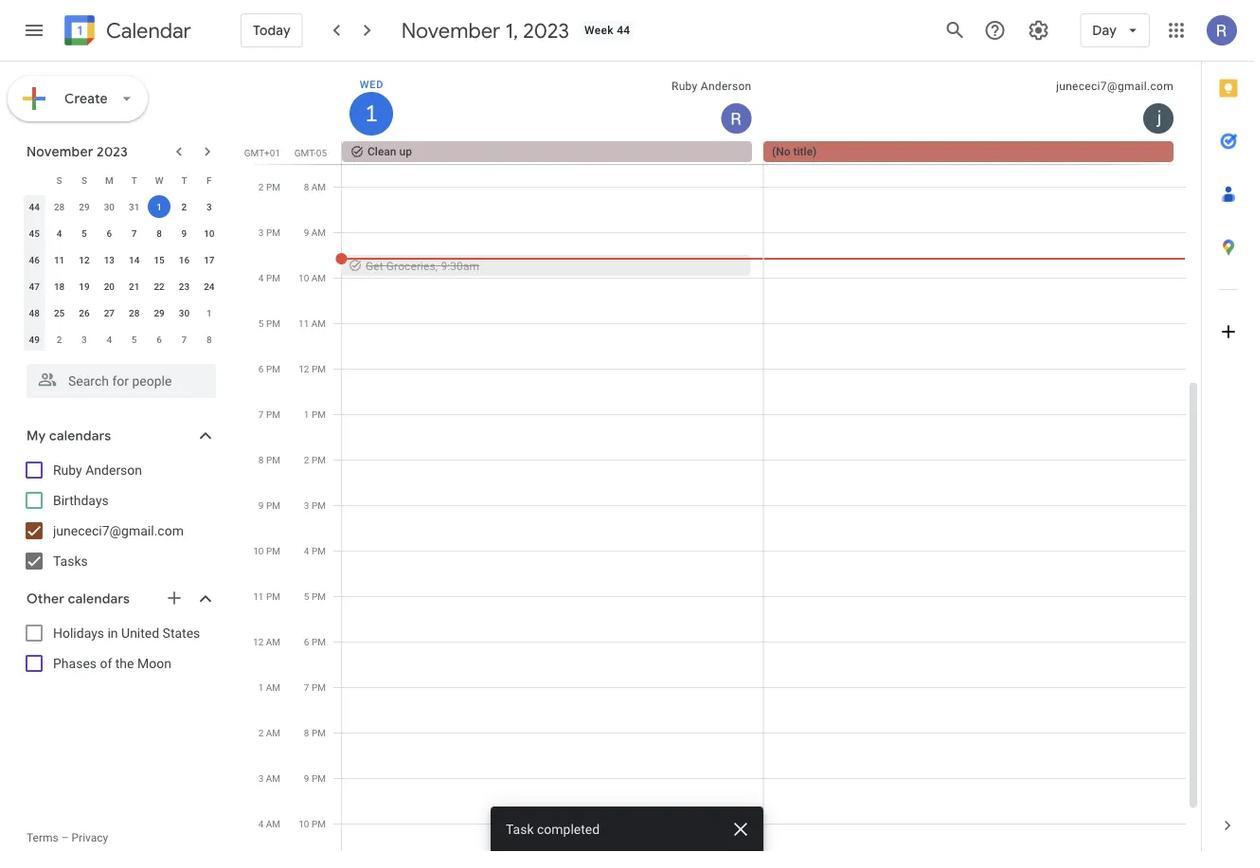 Task type: vqa. For each thing, say whether or not it's contained in the screenshot.


Task type: describe. For each thing, give the bounding box(es) containing it.
7 down october 31 element at the top left of the page
[[132, 227, 137, 239]]

3 up 4 am
[[258, 772, 264, 784]]

46
[[29, 254, 40, 265]]

december 2 element
[[48, 328, 71, 351]]

26
[[79, 307, 90, 318]]

25 element
[[48, 301, 71, 324]]

w
[[155, 174, 163, 186]]

45
[[29, 227, 40, 239]]

7 right 1 am
[[304, 681, 309, 693]]

1 vertical spatial 4 pm
[[304, 545, 326, 556]]

am for 9 am
[[312, 227, 326, 238]]

clean
[[368, 145, 397, 158]]

tasks
[[53, 553, 88, 569]]

today button
[[241, 8, 303, 53]]

groceries
[[387, 259, 436, 272]]

junececi7@gmail.com inside 1 grid
[[1057, 80, 1174, 93]]

9 up 11 pm
[[259, 499, 264, 511]]

2 s from the left
[[81, 174, 87, 186]]

15
[[154, 254, 165, 265]]

title)
[[794, 145, 817, 158]]

11 pm
[[253, 590, 281, 602]]

10 am
[[299, 272, 326, 283]]

terms
[[27, 831, 58, 844]]

day button
[[1081, 8, 1151, 53]]

0 vertical spatial 6 pm
[[259, 363, 281, 374]]

other calendars list
[[4, 618, 235, 679]]

30 element
[[173, 301, 196, 324]]

6 left 12 pm
[[259, 363, 264, 374]]

1 vertical spatial 6 pm
[[304, 636, 326, 647]]

11 for 11
[[54, 254, 65, 265]]

13 element
[[98, 248, 121, 271]]

1 horizontal spatial 7 pm
[[304, 681, 326, 693]]

29 element
[[148, 301, 171, 324]]

terms link
[[27, 831, 58, 844]]

november 1, 2023
[[402, 17, 570, 44]]

am for 8 am
[[312, 181, 326, 192]]

completed
[[537, 821, 600, 837]]

calendar element
[[61, 11, 191, 53]]

calendar
[[106, 18, 191, 44]]

anderson inside 1 column header
[[701, 80, 752, 93]]

6 right 12 am
[[304, 636, 309, 647]]

10 element
[[198, 222, 221, 245]]

phases
[[53, 655, 97, 671]]

0 vertical spatial 3 pm
[[259, 227, 281, 238]]

20 element
[[98, 275, 121, 298]]

1 pm
[[304, 408, 326, 420]]

gmt-
[[295, 147, 316, 158]]

december 3 element
[[73, 328, 96, 351]]

31
[[129, 201, 140, 212]]

1 t from the left
[[131, 174, 137, 186]]

states
[[163, 625, 200, 641]]

8 am
[[304, 181, 326, 192]]

week 44
[[585, 24, 631, 37]]

settings
[[1094, 58, 1138, 71]]

44 inside november 2023 grid
[[29, 201, 40, 212]]

ruby inside 1 column header
[[672, 80, 698, 93]]

united
[[121, 625, 159, 641]]

3 up 10 element
[[207, 201, 212, 212]]

10 up 11 pm
[[253, 545, 264, 556]]

5 right 11 pm
[[304, 590, 309, 602]]

12 element
[[73, 248, 96, 271]]

0 vertical spatial 4 pm
[[259, 272, 281, 283]]

gmt-05
[[295, 147, 327, 158]]

december 1 element
[[198, 301, 221, 324]]

20
[[104, 281, 115, 292]]

holidays
[[53, 625, 104, 641]]

clean up
[[368, 145, 412, 158]]

24 element
[[198, 275, 221, 298]]

27 element
[[98, 301, 121, 324]]

1 for 1 pm
[[304, 408, 309, 420]]

day
[[1093, 22, 1117, 39]]

1 cell
[[147, 193, 172, 220]]

row group inside november 2023 grid
[[22, 193, 222, 353]]

birthdays
[[53, 492, 109, 508]]

30 for 30 element
[[179, 307, 190, 318]]

11 for 11 pm
[[253, 590, 264, 602]]

holidays in united states
[[53, 625, 200, 641]]

3 am
[[258, 772, 281, 784]]

2 right 1 cell
[[182, 201, 187, 212]]

10 right 4 am
[[299, 818, 309, 829]]

add other calendars image
[[165, 589, 184, 607]]

4 am
[[258, 818, 281, 829]]

11 for 11 am
[[299, 317, 309, 329]]

1 horizontal spatial 10 pm
[[299, 818, 326, 829]]

1 horizontal spatial 2023
[[523, 17, 570, 44]]

wed
[[360, 78, 384, 90]]

1 for the 1, today element
[[157, 201, 162, 212]]

moon
[[137, 655, 171, 671]]

29 for 29 element
[[154, 307, 165, 318]]

12 am
[[253, 636, 281, 647]]

1 vertical spatial 8 pm
[[304, 727, 326, 738]]

october 29 element
[[73, 195, 96, 218]]

(no title) button
[[764, 141, 1174, 162]]

row inside 1 grid
[[334, 141, 1202, 164]]

2 down 1 pm
[[304, 454, 309, 465]]

(no title)
[[772, 145, 817, 158]]

12 for 12 am
[[253, 636, 264, 647]]

up
[[399, 145, 412, 158]]

12 for 12 pm
[[299, 363, 309, 374]]

4 inside december 4 element
[[107, 334, 112, 345]]

my calendars list
[[4, 455, 235, 576]]

27
[[104, 307, 115, 318]]

24
[[204, 281, 215, 292]]

row containing 45
[[22, 220, 222, 246]]

,
[[436, 259, 438, 272]]

calendar heading
[[102, 18, 191, 44]]

ruby anderson inside my calendars list
[[53, 462, 142, 478]]

17 element
[[198, 248, 221, 271]]

row containing 44
[[22, 193, 222, 220]]

privacy link
[[72, 831, 108, 844]]

1 vertical spatial 2023
[[97, 143, 128, 160]]

privacy
[[72, 831, 108, 844]]

9 inside november 2023 grid
[[182, 227, 187, 239]]

november for november 1, 2023
[[402, 17, 501, 44]]

0 vertical spatial 2 pm
[[259, 181, 281, 192]]

12 pm
[[299, 363, 326, 374]]

25
[[54, 307, 65, 318]]

my calendars
[[27, 427, 111, 444]]

october 28 element
[[48, 195, 71, 218]]

december 4 element
[[98, 328, 121, 351]]

18
[[54, 281, 65, 292]]

calendars for other calendars
[[68, 590, 130, 607]]

the
[[115, 655, 134, 671]]

22
[[154, 281, 165, 292]]

phases of the moon
[[53, 655, 171, 671]]

main drawer image
[[23, 19, 45, 42]]

am for 1 am
[[266, 681, 281, 693]]

0 vertical spatial 5 pm
[[259, 317, 281, 329]]

18 element
[[48, 275, 71, 298]]

2 am
[[258, 727, 281, 738]]

my
[[27, 427, 46, 444]]

–
[[61, 831, 69, 844]]

22 element
[[148, 275, 171, 298]]

anderson inside my calendars list
[[85, 462, 142, 478]]

other calendars
[[27, 590, 130, 607]]

week
[[585, 24, 614, 37]]

november for november 2023
[[27, 143, 93, 160]]

row containing 47
[[22, 273, 222, 299]]

49
[[29, 334, 40, 345]]



Task type: locate. For each thing, give the bounding box(es) containing it.
november left 1,
[[402, 17, 501, 44]]

1 down wed
[[364, 99, 377, 128]]

0 vertical spatial 30
[[104, 201, 115, 212]]

0 horizontal spatial 4 pm
[[259, 272, 281, 283]]

7 pm right 1 am
[[304, 681, 326, 693]]

1 horizontal spatial 11
[[253, 590, 264, 602]]

today
[[253, 22, 291, 39]]

7 left 1 pm
[[259, 408, 264, 420]]

30 inside the october 30 'element'
[[104, 201, 115, 212]]

0 horizontal spatial november
[[27, 143, 93, 160]]

2 pm down 1 pm
[[304, 454, 326, 465]]

Search for people text field
[[38, 364, 205, 398]]

my calendars button
[[4, 421, 235, 451]]

am up 2 am
[[266, 681, 281, 693]]

4 pm
[[259, 272, 281, 283], [304, 545, 326, 556]]

0 horizontal spatial 29
[[79, 201, 90, 212]]

f
[[207, 174, 212, 186]]

29
[[79, 201, 90, 212], [154, 307, 165, 318]]

calendars for my calendars
[[49, 427, 111, 444]]

2 horizontal spatial 12
[[299, 363, 309, 374]]

0 vertical spatial ruby anderson
[[672, 80, 752, 93]]

1 down 12 pm
[[304, 408, 309, 420]]

s up october 28 element
[[56, 174, 62, 186]]

11 am
[[299, 317, 326, 329]]

11 right 46
[[54, 254, 65, 265]]

47
[[29, 281, 40, 292]]

1 horizontal spatial s
[[81, 174, 87, 186]]

30 for the october 30 'element'
[[104, 201, 115, 212]]

7 pm
[[259, 408, 281, 420], [304, 681, 326, 693]]

17
[[204, 254, 215, 265]]

row containing 48
[[22, 299, 222, 326]]

1 vertical spatial 29
[[154, 307, 165, 318]]

15 element
[[148, 248, 171, 271]]

21 element
[[123, 275, 146, 298]]

10
[[204, 227, 215, 239], [299, 272, 309, 283], [253, 545, 264, 556], [299, 818, 309, 829]]

terms – privacy
[[27, 831, 108, 844]]

1 horizontal spatial november
[[402, 17, 501, 44]]

5 pm
[[259, 317, 281, 329], [304, 590, 326, 602]]

0 horizontal spatial ruby
[[53, 462, 82, 478]]

9 pm right 3 am at the left of page
[[304, 772, 326, 784]]

1 vertical spatial 44
[[29, 201, 40, 212]]

am down '8 am'
[[312, 227, 326, 238]]

29 for 'october 29' element
[[79, 201, 90, 212]]

2 pm
[[259, 181, 281, 192], [304, 454, 326, 465]]

wednesday, november 1, today element
[[350, 92, 393, 136]]

0 horizontal spatial 28
[[54, 201, 65, 212]]

3
[[207, 201, 212, 212], [259, 227, 264, 238], [82, 334, 87, 345], [304, 499, 309, 511], [258, 772, 264, 784]]

4
[[57, 227, 62, 239], [259, 272, 264, 283], [107, 334, 112, 345], [304, 545, 309, 556], [258, 818, 264, 829]]

48
[[29, 307, 40, 318]]

1 vertical spatial 28
[[129, 307, 140, 318]]

1 horizontal spatial 5 pm
[[304, 590, 326, 602]]

0 vertical spatial 44
[[617, 24, 631, 37]]

0 horizontal spatial t
[[131, 174, 137, 186]]

0 horizontal spatial ruby anderson
[[53, 462, 142, 478]]

1 horizontal spatial 3 pm
[[304, 499, 326, 511]]

ruby inside my calendars list
[[53, 462, 82, 478]]

junececi7@gmail.com
[[1057, 80, 1174, 93], [53, 523, 184, 538]]

november up october 28 element
[[27, 143, 93, 160]]

1 horizontal spatial 4 pm
[[304, 545, 326, 556]]

1 right 30 element
[[207, 307, 212, 318]]

am for 12 am
[[266, 636, 281, 647]]

1
[[364, 99, 377, 128], [157, 201, 162, 212], [207, 307, 212, 318], [304, 408, 309, 420], [258, 681, 264, 693]]

ruby anderson inside 1 column header
[[672, 80, 752, 93]]

december 6 element
[[148, 328, 171, 351]]

am up 12 pm
[[312, 317, 326, 329]]

0 horizontal spatial 9 pm
[[259, 499, 281, 511]]

0 horizontal spatial 2023
[[97, 143, 128, 160]]

30 inside 30 element
[[179, 307, 190, 318]]

2 left december 3 element
[[57, 334, 62, 345]]

am for 2 am
[[266, 727, 281, 738]]

19 element
[[73, 275, 96, 298]]

10 up 11 am on the left top of page
[[299, 272, 309, 283]]

2 t from the left
[[181, 174, 187, 186]]

1 column header
[[342, 62, 764, 141]]

2023
[[523, 17, 570, 44], [97, 143, 128, 160]]

3 pm left 9 am at the top of the page
[[259, 227, 281, 238]]

pm
[[266, 181, 281, 192], [266, 227, 281, 238], [266, 272, 281, 283], [266, 317, 281, 329], [266, 363, 281, 374], [312, 363, 326, 374], [266, 408, 281, 420], [312, 408, 326, 420], [266, 454, 281, 465], [312, 454, 326, 465], [266, 499, 281, 511], [312, 499, 326, 511], [266, 545, 281, 556], [312, 545, 326, 556], [266, 590, 281, 602], [312, 590, 326, 602], [312, 636, 326, 647], [312, 681, 326, 693], [312, 727, 326, 738], [312, 772, 326, 784], [312, 818, 326, 829]]

28 left 'october 29' element
[[54, 201, 65, 212]]

1 vertical spatial 11
[[299, 317, 309, 329]]

1 horizontal spatial 44
[[617, 24, 631, 37]]

other
[[27, 590, 65, 607]]

1 inside cell
[[157, 201, 162, 212]]

menu
[[1142, 58, 1172, 71]]

6
[[107, 227, 112, 239], [157, 334, 162, 345], [259, 363, 264, 374], [304, 636, 309, 647]]

1 horizontal spatial ruby anderson
[[672, 80, 752, 93]]

9 am
[[304, 227, 326, 238]]

1 horizontal spatial anderson
[[701, 80, 752, 93]]

2 pm down gmt+01
[[259, 181, 281, 192]]

23
[[179, 281, 190, 292]]

1 vertical spatial ruby anderson
[[53, 462, 142, 478]]

3 right 10 element
[[259, 227, 264, 238]]

2 vertical spatial 11
[[253, 590, 264, 602]]

10 up 17
[[204, 227, 215, 239]]

None search field
[[0, 356, 235, 398]]

task completed
[[506, 821, 600, 837]]

9 pm up 11 pm
[[259, 499, 281, 511]]

november 2023
[[27, 143, 128, 160]]

12 down 11 am on the left top of page
[[299, 363, 309, 374]]

1 right october 31 element at the top left of the page
[[157, 201, 162, 212]]

row containing 49
[[22, 326, 222, 353]]

1 horizontal spatial 2 pm
[[304, 454, 326, 465]]

3 down 1 pm
[[304, 499, 309, 511]]

1 vertical spatial 10 pm
[[299, 818, 326, 829]]

0 horizontal spatial 30
[[104, 201, 115, 212]]

0 vertical spatial 9 pm
[[259, 499, 281, 511]]

1 vertical spatial november
[[27, 143, 93, 160]]

1 horizontal spatial 9 pm
[[304, 772, 326, 784]]

1 horizontal spatial 30
[[179, 307, 190, 318]]

settings menu image
[[1028, 19, 1050, 42]]

05
[[316, 147, 327, 158]]

calendars inside other calendars dropdown button
[[68, 590, 130, 607]]

2 horizontal spatial 11
[[299, 317, 309, 329]]

0 horizontal spatial 7 pm
[[259, 408, 281, 420]]

0 vertical spatial 29
[[79, 201, 90, 212]]

0 vertical spatial 8 pm
[[259, 454, 281, 465]]

clean up button
[[342, 141, 752, 162]]

in
[[108, 625, 118, 641]]

3 pm down 1 pm
[[304, 499, 326, 511]]

7 pm left 1 pm
[[259, 408, 281, 420]]

am up 4 am
[[266, 772, 281, 784]]

november 2023 grid
[[18, 167, 222, 353]]

11 element
[[48, 248, 71, 271]]

6 left december 7 element
[[157, 334, 162, 345]]

44 left october 28 element
[[29, 201, 40, 212]]

1 vertical spatial 12
[[299, 363, 309, 374]]

m
[[105, 174, 113, 186]]

1 vertical spatial 3 pm
[[304, 499, 326, 511]]

0 horizontal spatial 44
[[29, 201, 40, 212]]

0 vertical spatial november
[[402, 17, 501, 44]]

12 right 11 element
[[79, 254, 90, 265]]

5 pm right 11 pm
[[304, 590, 326, 602]]

am down 9 am at the top of the page
[[312, 272, 326, 283]]

1 grid
[[243, 62, 1202, 852]]

1 for 1 am
[[258, 681, 264, 693]]

2023 right 1,
[[523, 17, 570, 44]]

0 vertical spatial 11
[[54, 254, 65, 265]]

(no
[[772, 145, 791, 158]]

t
[[131, 174, 137, 186], [181, 174, 187, 186]]

16
[[179, 254, 190, 265]]

0 vertical spatial 28
[[54, 201, 65, 212]]

1 s from the left
[[56, 174, 62, 186]]

1 horizontal spatial t
[[181, 174, 187, 186]]

am for 11 am
[[312, 317, 326, 329]]

am for 4 am
[[266, 818, 281, 829]]

row containing s
[[22, 167, 222, 193]]

0 vertical spatial calendars
[[49, 427, 111, 444]]

0 vertical spatial 2023
[[523, 17, 570, 44]]

0 horizontal spatial junececi7@gmail.com
[[53, 523, 184, 538]]

0 horizontal spatial 8 pm
[[259, 454, 281, 465]]

28 element
[[123, 301, 146, 324]]

6 pm right 12 am
[[304, 636, 326, 647]]

3 right december 2 element
[[82, 334, 87, 345]]

create button
[[8, 76, 148, 121]]

calendars inside the my calendars dropdown button
[[49, 427, 111, 444]]

1 vertical spatial calendars
[[68, 590, 130, 607]]

1 inside wed 1
[[364, 99, 377, 128]]

23 element
[[173, 275, 196, 298]]

2
[[259, 181, 264, 192], [182, 201, 187, 212], [57, 334, 62, 345], [304, 454, 309, 465], [258, 727, 264, 738]]

5 pm left 11 am on the left top of page
[[259, 317, 281, 329]]

6 down the october 30 'element'
[[107, 227, 112, 239]]

1 vertical spatial 5 pm
[[304, 590, 326, 602]]

26 element
[[73, 301, 96, 324]]

28 for 28 element
[[129, 307, 140, 318]]

0 horizontal spatial s
[[56, 174, 62, 186]]

11 inside row group
[[54, 254, 65, 265]]

44
[[617, 24, 631, 37], [29, 201, 40, 212]]

junececi7@gmail.com inside my calendars list
[[53, 523, 184, 538]]

28 right 27 "element"
[[129, 307, 140, 318]]

am for 3 am
[[266, 772, 281, 784]]

10 pm right 4 am
[[299, 818, 326, 829]]

tab list
[[1203, 62, 1255, 799]]

1 vertical spatial 2 pm
[[304, 454, 326, 465]]

october 30 element
[[98, 195, 121, 218]]

0 vertical spatial 10 pm
[[253, 545, 281, 556]]

row
[[334, 141, 1202, 164], [22, 167, 222, 193], [22, 193, 222, 220], [22, 220, 222, 246], [22, 246, 222, 273], [22, 273, 222, 299], [22, 299, 222, 326], [22, 326, 222, 353]]

9 left 10 element
[[182, 227, 187, 239]]

2 down 1 am
[[258, 727, 264, 738]]

am for 10 am
[[312, 272, 326, 283]]

ruby
[[672, 80, 698, 93], [53, 462, 82, 478]]

7 left december 8 element
[[182, 334, 187, 345]]

11 down 10 am
[[299, 317, 309, 329]]

task
[[506, 821, 534, 837]]

am down 1 am
[[266, 727, 281, 738]]

get
[[366, 259, 384, 272]]

row containing 46
[[22, 246, 222, 273]]

december 8 element
[[198, 328, 221, 351]]

october 31 element
[[123, 195, 146, 218]]

0 vertical spatial anderson
[[701, 80, 752, 93]]

9 up 10 am
[[304, 227, 309, 238]]

13
[[104, 254, 115, 265]]

of
[[100, 655, 112, 671]]

7
[[132, 227, 137, 239], [182, 334, 187, 345], [259, 408, 264, 420], [304, 681, 309, 693]]

calendars right my
[[49, 427, 111, 444]]

1 vertical spatial 30
[[179, 307, 190, 318]]

am down 3 am at the left of page
[[266, 818, 281, 829]]

12 inside row
[[79, 254, 90, 265]]

6 pm left 12 pm
[[259, 363, 281, 374]]

9:30am
[[441, 259, 480, 272]]

1 vertical spatial 7 pm
[[304, 681, 326, 693]]

anderson
[[701, 80, 752, 93], [85, 462, 142, 478]]

s left m
[[81, 174, 87, 186]]

1 for "december 1" element
[[207, 307, 212, 318]]

0 vertical spatial 12
[[79, 254, 90, 265]]

1 down 12 am
[[258, 681, 264, 693]]

9 pm
[[259, 499, 281, 511], [304, 772, 326, 784]]

ruby anderson
[[672, 80, 752, 93], [53, 462, 142, 478]]

other calendars button
[[4, 584, 235, 614]]

0 vertical spatial ruby
[[672, 80, 698, 93]]

0 horizontal spatial 6 pm
[[259, 363, 281, 374]]

0 horizontal spatial 10 pm
[[253, 545, 281, 556]]

gmt+01
[[244, 147, 281, 158]]

14
[[129, 254, 140, 265]]

junececi7@gmail.com down birthdays
[[53, 523, 184, 538]]

0 horizontal spatial anderson
[[85, 462, 142, 478]]

1 horizontal spatial 8 pm
[[304, 727, 326, 738]]

row group
[[22, 193, 222, 353]]

1 horizontal spatial 29
[[154, 307, 165, 318]]

28 for october 28 element
[[54, 201, 65, 212]]

29 right october 28 element
[[79, 201, 90, 212]]

am down 05
[[312, 181, 326, 192]]

10 pm up 11 pm
[[253, 545, 281, 556]]

2 down gmt+01
[[259, 181, 264, 192]]

calendars up in
[[68, 590, 130, 607]]

10 inside november 2023 grid
[[204, 227, 215, 239]]

1, today element
[[148, 195, 171, 218]]

30
[[104, 201, 115, 212], [179, 307, 190, 318]]

5 right december 4 element
[[132, 334, 137, 345]]

1 horizontal spatial 12
[[253, 636, 264, 647]]

row group containing 44
[[22, 193, 222, 353]]

12 down 11 pm
[[253, 636, 264, 647]]

1,
[[506, 17, 519, 44]]

1 vertical spatial 9 pm
[[304, 772, 326, 784]]

december 7 element
[[173, 328, 196, 351]]

1 vertical spatial junececi7@gmail.com
[[53, 523, 184, 538]]

am up 1 am
[[266, 636, 281, 647]]

1 vertical spatial ruby
[[53, 462, 82, 478]]

30 right 29 element
[[179, 307, 190, 318]]

1 horizontal spatial junececi7@gmail.com
[[1057, 80, 1174, 93]]

0 horizontal spatial 11
[[54, 254, 65, 265]]

wed 1
[[360, 78, 384, 128]]

10 pm
[[253, 545, 281, 556], [299, 818, 326, 829]]

create
[[64, 90, 108, 107]]

get groceries , 9:30am
[[366, 259, 480, 272]]

19
[[79, 281, 90, 292]]

14 element
[[123, 248, 146, 271]]

8 pm
[[259, 454, 281, 465], [304, 727, 326, 738]]

december 5 element
[[123, 328, 146, 351]]

0 horizontal spatial 5 pm
[[259, 317, 281, 329]]

16 element
[[173, 248, 196, 271]]

0 horizontal spatial 2 pm
[[259, 181, 281, 192]]

1 am
[[258, 681, 281, 693]]

0 horizontal spatial 12
[[79, 254, 90, 265]]

junececi7@gmail.com down settings
[[1057, 80, 1174, 93]]

9 right 3 am at the left of page
[[304, 772, 309, 784]]

1 horizontal spatial 28
[[129, 307, 140, 318]]

0 vertical spatial junececi7@gmail.com
[[1057, 80, 1174, 93]]

5 left 11 am on the left top of page
[[259, 317, 264, 329]]

12 for 12
[[79, 254, 90, 265]]

row containing clean up
[[334, 141, 1202, 164]]

1 vertical spatial anderson
[[85, 462, 142, 478]]

t right w
[[181, 174, 187, 186]]

5 up 12 element
[[82, 227, 87, 239]]

0 vertical spatial 7 pm
[[259, 408, 281, 420]]

2023 up m
[[97, 143, 128, 160]]

settings menu
[[1094, 58, 1172, 71]]

6 inside "element"
[[157, 334, 162, 345]]

1 horizontal spatial ruby
[[672, 80, 698, 93]]

november
[[402, 17, 501, 44], [27, 143, 93, 160]]

1 horizontal spatial 6 pm
[[304, 636, 326, 647]]

30 right 'october 29' element
[[104, 201, 115, 212]]

11 up 12 am
[[253, 590, 264, 602]]

29 right 28 element
[[154, 307, 165, 318]]

8
[[304, 181, 309, 192], [157, 227, 162, 239], [207, 334, 212, 345], [259, 454, 264, 465], [304, 727, 309, 738]]

21
[[129, 281, 140, 292]]

calendars
[[49, 427, 111, 444], [68, 590, 130, 607]]

2 vertical spatial 12
[[253, 636, 264, 647]]

44 right week
[[617, 24, 631, 37]]

0 horizontal spatial 3 pm
[[259, 227, 281, 238]]

t right m
[[131, 174, 137, 186]]



